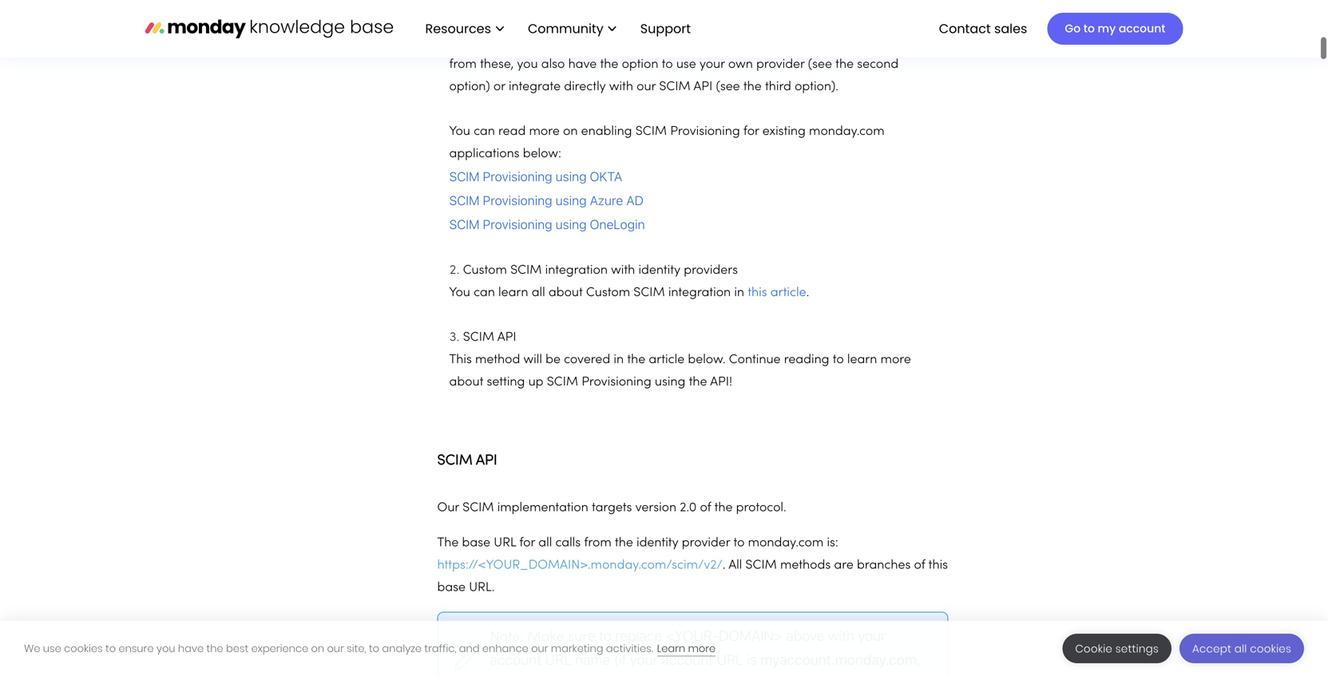 Task type: vqa. For each thing, say whether or not it's contained in the screenshot.
the bottom this
yes



Task type: describe. For each thing, give the bounding box(es) containing it.
0 vertical spatial integration
[[545, 265, 608, 277]]

0 vertical spatial identity
[[639, 265, 681, 277]]

0 horizontal spatial this
[[748, 287, 767, 299]]

e
[[588, 627, 596, 645]]

provider inside the we currently work with three main providers: okta, azure ad, and onelogin. aside from these, you also have the option to use your own provider (see the second option) or integrate directly with our scim api (see the third option).
[[756, 59, 805, 71]]

activities.
[[606, 642, 653, 656]]

using for onelogin
[[556, 217, 587, 232]]

are
[[834, 560, 854, 572]]

with up you can learn all about custom scim integration in this article .
[[611, 265, 635, 277]]

on inside you can read more on enabling scim provisioning for existing monday.com applications below:
[[563, 126, 578, 138]]

currently
[[471, 36, 521, 48]]

cookie settings button
[[1063, 634, 1172, 664]]

accept all cookies button
[[1180, 634, 1304, 664]]

this inside all scim methods are branches of this base url.
[[929, 560, 948, 572]]

you can read more on enabling scim provisioning for existing monday.com applications below:
[[449, 126, 885, 160]]

myaccount.monday.com
[[761, 651, 917, 669]]

to left ensure
[[105, 642, 116, 656]]

ad,
[[783, 36, 802, 48]]

more inside this method will be covered in the article below. continue reading to learn more about setting up scim provisioning using the api!
[[881, 354, 911, 366]]

, you would write
[[490, 651, 921, 677]]

using for okta
[[556, 169, 587, 184]]

contact
[[939, 19, 991, 37]]

1 vertical spatial all
[[539, 538, 552, 550]]

provisioning for scim provisioning using okta
[[483, 169, 552, 184]]

above
[[786, 627, 825, 645]]

scim provisioning using okta link
[[449, 169, 622, 184]]

learn more link
[[657, 642, 716, 657]]

can for read
[[474, 126, 495, 138]]

the left best
[[207, 642, 223, 656]]

be
[[546, 354, 561, 366]]

sur
[[568, 631, 588, 645]]

okta
[[590, 169, 622, 184]]

we currently work with three main providers: okta, azure ad, and onelogin. aside from these, you also have the option to use your own provider (see the second option) or integrate directly with our scim api (see the third option).
[[449, 36, 925, 93]]

0 vertical spatial of
[[700, 502, 711, 514]]

the down "own" in the right top of the page
[[744, 81, 762, 93]]

support
[[640, 19, 691, 37]]

continue
[[729, 354, 781, 366]]

is:
[[827, 538, 839, 550]]

providers
[[684, 265, 738, 277]]

1 vertical spatial you
[[156, 642, 175, 656]]

0 horizontal spatial for
[[519, 538, 535, 550]]

own
[[728, 59, 753, 71]]

1 vertical spatial scim api
[[437, 455, 497, 468]]

custom scim integration with identity providers
[[463, 265, 738, 277]]

covered
[[564, 354, 610, 366]]

we use cookies to ensure you have the best experience on our site, to analyze traffic, and enhance our marketing activities. learn more
[[24, 642, 716, 656]]

for inside you can read more on enabling scim provisioning for existing monday.com applications below:
[[744, 126, 759, 138]]

1 horizontal spatial .
[[806, 287, 809, 299]]

applications inside you can read more on enabling scim provisioning for existing monday.com applications below:
[[449, 148, 520, 160]]

existing
[[463, 14, 506, 26]]

note: make sur
[[490, 631, 588, 645]]

three
[[583, 36, 613, 48]]

accept
[[1193, 642, 1232, 657]]

dialog containing cookie settings
[[0, 621, 1328, 677]]

will
[[524, 354, 542, 366]]

2.0
[[680, 502, 697, 514]]

https://<your_domain>.monday.com/scim/v2/
[[437, 560, 723, 572]]

accept all cookies
[[1193, 642, 1292, 657]]

all inside accept all cookies button
[[1235, 642, 1247, 657]]

monday.com logo image
[[145, 12, 393, 45]]

implementation
[[497, 502, 589, 514]]

onelogin
[[590, 217, 645, 232]]

the down targets
[[615, 538, 633, 550]]

scim inside this method will be covered in the article below. continue reading to learn more about setting up scim provisioning using the api!
[[547, 377, 578, 389]]

write
[[558, 675, 589, 677]]

1 vertical spatial integration
[[668, 287, 731, 299]]

provisioning inside you can read more on enabling scim provisioning for existing monday.com applications below:
[[670, 126, 740, 138]]

note:
[[490, 631, 524, 645]]

api inside the we currently work with three main providers: okta, azure ad, and onelogin. aside from these, you also have the option to use your own provider (see the second option) or integrate directly with our scim api (see the third option).
[[694, 81, 713, 93]]

e to replace <your-domain> above with your account url name (if your account url is
[[490, 627, 886, 669]]

using for azure
[[556, 193, 587, 208]]

your inside the we currently work with three main providers: okta, azure ad, and onelogin. aside from these, you also have the option to use your own provider (see the second option) or integrate directly with our scim api (see the third option).
[[700, 59, 725, 71]]

0 vertical spatial article
[[771, 287, 806, 299]]

0 horizontal spatial .
[[723, 560, 726, 572]]

best
[[226, 642, 249, 656]]

our scim implementation targets version 2.0 of the protocol.
[[437, 502, 787, 514]]

onelogin.
[[832, 36, 891, 48]]

directly
[[564, 81, 606, 93]]

more inside dialog
[[688, 642, 716, 656]]

version
[[635, 502, 677, 514]]

1 horizontal spatial our
[[531, 642, 548, 656]]

1 horizontal spatial account
[[662, 651, 713, 669]]

1 horizontal spatial (see
[[808, 59, 832, 71]]

1 horizontal spatial from
[[584, 538, 612, 550]]

read
[[498, 126, 526, 138]]

option)
[[449, 81, 490, 93]]

contact sales link
[[931, 15, 1036, 42]]

go to my account link
[[1048, 13, 1183, 45]]

0 vertical spatial monday.com
[[510, 14, 585, 26]]

account inside main element
[[1119, 21, 1166, 36]]

0 vertical spatial learn
[[498, 287, 528, 299]]

with down option
[[609, 81, 633, 93]]

base inside all scim methods are branches of this base url.
[[437, 582, 466, 594]]

the base url for all calls from the identity provider to monday.com is:
[[437, 538, 839, 550]]

ad
[[626, 193, 644, 208]]

enabling
[[581, 126, 632, 138]]

,
[[917, 651, 921, 669]]

enhance
[[482, 642, 529, 656]]

up
[[528, 377, 544, 389]]

site,
[[347, 642, 366, 656]]

settings
[[1116, 642, 1159, 657]]

azure inside the we currently work with three main providers: okta, azure ad, and onelogin. aside from these, you also have the option to use your own provider (see the second option) or integrate directly with our scim api (see the third option).
[[747, 36, 780, 48]]

resources link
[[417, 15, 512, 42]]

all scim methods are branches of this base url.
[[437, 560, 948, 594]]

scim provisioning using azure ad link
[[449, 193, 644, 208]]

scim provisioning using onelogin link
[[449, 217, 645, 232]]

sales
[[995, 19, 1028, 37]]

1 horizontal spatial url
[[545, 651, 572, 669]]

0 vertical spatial base
[[462, 538, 491, 550]]

okta,
[[710, 36, 744, 48]]

1 horizontal spatial custom
[[586, 287, 630, 299]]

my
[[1098, 21, 1116, 36]]

scim provisioning using okta
[[449, 169, 622, 184]]

this method will be covered in the article below. continue reading to learn more about setting up scim provisioning using the api!
[[449, 354, 911, 389]]

2 vertical spatial your
[[630, 651, 658, 669]]

resources
[[425, 19, 491, 37]]

domain>
[[719, 627, 783, 645]]

methods
[[780, 560, 831, 572]]

to inside 'e to replace <your-domain> above with your account url name (if your account url is'
[[599, 627, 612, 645]]

https://<your_domain>.monday.com/scim/v2/ .
[[437, 560, 729, 572]]

ensure
[[119, 642, 154, 656]]

0 horizontal spatial our
[[327, 642, 344, 656]]

1 horizontal spatial about
[[549, 287, 583, 299]]

would
[[517, 675, 555, 677]]

our inside the we currently work with three main providers: okta, azure ad, and onelogin. aside from these, you also have the option to use your own provider (see the second option) or integrate directly with our scim api (see the third option).
[[637, 81, 656, 93]]

the left api!
[[689, 377, 707, 389]]

our
[[437, 502, 459, 514]]

from inside the we currently work with three main providers: okta, azure ad, and onelogin. aside from these, you also have the option to use your own provider (see the second option) or integrate directly with our scim api (see the third option).
[[449, 59, 477, 71]]

providers:
[[649, 36, 706, 48]]

learn inside this method will be covered in the article below. continue reading to learn more about setting up scim provisioning using the api!
[[847, 354, 877, 366]]



Task type: locate. For each thing, give the bounding box(es) containing it.
1 vertical spatial learn
[[847, 354, 877, 366]]

1 vertical spatial (see
[[716, 81, 740, 93]]

with down existing monday.com scim applications
[[556, 36, 580, 48]]

1 vertical spatial base
[[437, 582, 466, 594]]

1 vertical spatial for
[[519, 538, 535, 550]]

0 vertical spatial you
[[517, 59, 538, 71]]

can up method
[[474, 287, 495, 299]]

article left below.
[[649, 354, 685, 366]]

0 horizontal spatial have
[[178, 642, 204, 656]]

1 vertical spatial article
[[649, 354, 685, 366]]

provider
[[756, 59, 805, 71], [682, 538, 730, 550]]

1 vertical spatial have
[[178, 642, 204, 656]]

. up reading
[[806, 287, 809, 299]]

api up method
[[498, 332, 517, 344]]

third
[[765, 81, 792, 93]]

list
[[409, 0, 704, 58]]

all down custom scim integration with identity providers
[[532, 287, 545, 299]]

can
[[474, 126, 495, 138], [474, 287, 495, 299]]

0 vertical spatial .
[[806, 287, 809, 299]]

using up scim provisioning using onelogin "link"
[[556, 193, 587, 208]]

1 vertical spatial more
[[881, 354, 911, 366]]

cookies for all
[[1250, 642, 1292, 657]]

0 vertical spatial all
[[532, 287, 545, 299]]

cookies for use
[[64, 642, 103, 656]]

identity up you can learn all about custom scim integration in this article .
[[639, 265, 681, 277]]

community link
[[520, 15, 624, 42]]

to inside the we currently work with three main providers: okta, azure ad, and onelogin. aside from these, you also have the option to use your own provider (see the second option) or integrate directly with our scim api (see the third option).
[[662, 59, 673, 71]]

1 vertical spatial we
[[24, 642, 40, 656]]

scim inside you can read more on enabling scim provisioning for existing monday.com applications below:
[[636, 126, 667, 138]]

(see down "own" in the right top of the page
[[716, 81, 740, 93]]

you up the integrate
[[517, 59, 538, 71]]

provisioning down the scim provisioning using azure ad link
[[483, 217, 552, 232]]

(see up option).
[[808, 59, 832, 71]]

of right 2.0
[[700, 502, 711, 514]]

1 horizontal spatial use
[[676, 59, 696, 71]]

replace
[[615, 627, 662, 645]]

cookies
[[64, 642, 103, 656], [1250, 642, 1292, 657]]

0 horizontal spatial article
[[649, 354, 685, 366]]

1 horizontal spatial for
[[744, 126, 759, 138]]

marketing
[[551, 642, 603, 656]]

more inside you can read more on enabling scim provisioning for existing monday.com applications below:
[[529, 126, 560, 138]]

0 vertical spatial (see
[[808, 59, 832, 71]]

learn right reading
[[847, 354, 877, 366]]

monday.com
[[510, 14, 585, 26], [809, 126, 885, 138], [748, 538, 824, 550]]

1 vertical spatial of
[[914, 560, 925, 572]]

0 horizontal spatial about
[[449, 377, 484, 389]]

0 horizontal spatial cookies
[[64, 642, 103, 656]]

api!
[[710, 377, 733, 389]]

the right covered
[[627, 354, 646, 366]]

provisioning down covered
[[582, 377, 652, 389]]

1 you from the top
[[449, 126, 470, 138]]

provider up all scim methods are branches of this base url.
[[682, 538, 730, 550]]

0 vertical spatial can
[[474, 126, 495, 138]]

we inside dialog
[[24, 642, 40, 656]]

you can learn all about custom scim integration in this article .
[[449, 287, 809, 299]]

0 vertical spatial this
[[748, 287, 767, 299]]

0 vertical spatial use
[[676, 59, 696, 71]]

to inside this method will be covered in the article below. continue reading to learn more about setting up scim provisioning using the api!
[[833, 354, 844, 366]]

0 horizontal spatial (see
[[716, 81, 740, 93]]

targets
[[592, 502, 632, 514]]

you up this
[[449, 287, 470, 299]]

0 vertical spatial about
[[549, 287, 583, 299]]

in inside this method will be covered in the article below. continue reading to learn more about setting up scim provisioning using the api!
[[614, 354, 624, 366]]

we for we use cookies to ensure you have the best experience on our site, to analyze traffic, and enhance our marketing activities. learn more
[[24, 642, 40, 656]]

our
[[637, 81, 656, 93], [327, 642, 344, 656], [531, 642, 548, 656]]

1 vertical spatial from
[[584, 538, 612, 550]]

we inside the we currently work with three main providers: okta, azure ad, and onelogin. aside from these, you also have the option to use your own provider (see the second option) or integrate directly with our scim api (see the third option).
[[449, 36, 467, 48]]

1 vertical spatial use
[[43, 642, 61, 656]]

using inside this method will be covered in the article below. continue reading to learn more about setting up scim provisioning using the api!
[[655, 377, 686, 389]]

to right reading
[[833, 354, 844, 366]]

provisioning inside this method will be covered in the article below. continue reading to learn more about setting up scim provisioning using the api!
[[582, 377, 652, 389]]

2 vertical spatial all
[[1235, 642, 1247, 657]]

from up https://<your_domain>.monday.com/scim/v2/ .
[[584, 538, 612, 550]]

reading
[[784, 354, 830, 366]]

azure
[[747, 36, 780, 48], [590, 193, 623, 208]]

account down note:
[[490, 651, 542, 669]]

learn up method
[[498, 287, 528, 299]]

monday.com down option).
[[809, 126, 885, 138]]

experience
[[251, 642, 308, 656]]

(see
[[808, 59, 832, 71], [716, 81, 740, 93]]

you down option)
[[449, 126, 470, 138]]

dialog
[[0, 621, 1328, 677]]

to right site,
[[369, 642, 379, 656]]

below.
[[688, 354, 726, 366]]

0 vertical spatial you
[[449, 126, 470, 138]]

contact sales
[[939, 19, 1028, 37]]

all left calls
[[539, 538, 552, 550]]

you right ensure
[[156, 642, 175, 656]]

1 vertical spatial can
[[474, 287, 495, 299]]

and inside the we currently work with three main providers: okta, azure ad, and onelogin. aside from these, you also have the option to use your own provider (see the second option) or integrate directly with our scim api (see the third option).
[[806, 36, 829, 48]]

0 horizontal spatial azure
[[590, 193, 623, 208]]

for down implementation
[[519, 538, 535, 550]]

monday.com inside you can read more on enabling scim provisioning for existing monday.com applications below:
[[809, 126, 885, 138]]

on
[[563, 126, 578, 138], [311, 642, 324, 656]]

integration down 'providers'
[[668, 287, 731, 299]]

1 horizontal spatial integration
[[668, 287, 731, 299]]

use
[[676, 59, 696, 71], [43, 642, 61, 656]]

cookies inside button
[[1250, 642, 1292, 657]]

in down 'providers'
[[734, 287, 745, 299]]

this right branches
[[929, 560, 948, 572]]

0 horizontal spatial your
[[630, 651, 658, 669]]

with inside 'e to replace <your-domain> above with your account url name (if your account url is'
[[828, 627, 855, 645]]

1 horizontal spatial provider
[[756, 59, 805, 71]]

cookies right the accept
[[1250, 642, 1292, 657]]

article inside this method will be covered in the article below. continue reading to learn more about setting up scim provisioning using the api!
[[649, 354, 685, 366]]

azure left ad,
[[747, 36, 780, 48]]

have inside the we currently work with three main providers: okta, azure ad, and onelogin. aside from these, you also have the option to use your own provider (see the second option) or integrate directly with our scim api (see the third option).
[[568, 59, 597, 71]]

the
[[600, 59, 619, 71], [836, 59, 854, 71], [744, 81, 762, 93], [627, 354, 646, 366], [689, 377, 707, 389], [715, 502, 733, 514], [615, 538, 633, 550], [207, 642, 223, 656]]

you down 'enhance'
[[490, 675, 513, 677]]

learn
[[657, 642, 686, 656]]

identity down version
[[637, 538, 679, 550]]

of
[[700, 502, 711, 514], [914, 560, 925, 572]]

list containing resources
[[409, 0, 704, 58]]

url up write
[[545, 651, 572, 669]]

api up implementation
[[476, 455, 497, 468]]

second
[[857, 59, 899, 71]]

provisioning for scim provisioning using onelogin
[[483, 217, 552, 232]]

to right e
[[599, 627, 612, 645]]

. left all
[[723, 560, 726, 572]]

0 horizontal spatial on
[[311, 642, 324, 656]]

0 vertical spatial for
[[744, 126, 759, 138]]

cookie settings
[[1076, 642, 1159, 657]]

of right branches
[[914, 560, 925, 572]]

you inside the we currently work with three main providers: okta, azure ad, and onelogin. aside from these, you also have the option to use your own provider (see the second option) or integrate directly with our scim api (see the third option).
[[517, 59, 538, 71]]

provider up third
[[756, 59, 805, 71]]

1 horizontal spatial of
[[914, 560, 925, 572]]

provisioning down below:
[[483, 169, 552, 184]]

applications up providers:
[[623, 14, 694, 26]]

1 vertical spatial identity
[[637, 538, 679, 550]]

scim api
[[463, 332, 517, 344], [437, 455, 497, 468]]

custom down scim provisioning using onelogin "link"
[[463, 265, 507, 277]]

1 horizontal spatial azure
[[747, 36, 780, 48]]

with up myaccount.monday.com
[[828, 627, 855, 645]]

0 vertical spatial your
[[700, 59, 725, 71]]

or
[[494, 81, 505, 93]]

url up "url."
[[494, 538, 516, 550]]

0 horizontal spatial provider
[[682, 538, 730, 550]]

for left existing
[[744, 126, 759, 138]]

you for you can learn all about custom scim integration in this article .
[[449, 287, 470, 299]]

to down providers:
[[662, 59, 673, 71]]

api
[[694, 81, 713, 93], [498, 332, 517, 344], [476, 455, 497, 468]]

1 horizontal spatial this
[[929, 560, 948, 572]]

to right go
[[1084, 21, 1095, 36]]

1 horizontal spatial article
[[771, 287, 806, 299]]

provisioning for scim provisioning using azure ad
[[483, 193, 552, 208]]

0 horizontal spatial url
[[494, 538, 516, 550]]

for
[[744, 126, 759, 138], [519, 538, 535, 550]]

we for we currently work with three main providers: okta, azure ad, and onelogin. aside from these, you also have the option to use your own provider (see the second option) or integrate directly with our scim api (see the third option).
[[449, 36, 467, 48]]

url left is
[[717, 651, 743, 669]]

provisioning down scim provisioning using okta link
[[483, 193, 552, 208]]

our up would
[[531, 642, 548, 656]]

scim
[[589, 14, 620, 26], [659, 81, 691, 93], [636, 126, 667, 138], [449, 169, 480, 184], [449, 193, 480, 208], [449, 217, 480, 232], [510, 265, 542, 277], [634, 287, 665, 299], [463, 332, 495, 344], [547, 377, 578, 389], [437, 455, 473, 468], [463, 502, 494, 514], [746, 560, 777, 572]]

1 vertical spatial provider
[[682, 538, 730, 550]]

all
[[729, 560, 742, 572]]

option).
[[795, 81, 839, 93]]

our left site,
[[327, 642, 344, 656]]

and right ad,
[[806, 36, 829, 48]]

scim api up our
[[437, 455, 497, 468]]

can inside you can read more on enabling scim provisioning for existing monday.com applications below:
[[474, 126, 495, 138]]

1 vertical spatial api
[[498, 332, 517, 344]]

this up continue
[[748, 287, 767, 299]]

0 horizontal spatial use
[[43, 642, 61, 656]]

1 horizontal spatial have
[[568, 59, 597, 71]]

1 horizontal spatial more
[[688, 642, 716, 656]]

article up reading
[[771, 287, 806, 299]]

aside
[[894, 36, 925, 48]]

about inside this method will be covered in the article below. continue reading to learn more about setting up scim provisioning using the api!
[[449, 377, 484, 389]]

1 horizontal spatial you
[[490, 675, 513, 677]]

integrate
[[509, 81, 561, 93]]

in right covered
[[614, 354, 624, 366]]

base left "url."
[[437, 582, 466, 594]]

1 horizontal spatial applications
[[623, 14, 694, 26]]

more
[[529, 126, 560, 138], [881, 354, 911, 366], [688, 642, 716, 656]]

2 horizontal spatial account
[[1119, 21, 1166, 36]]

(if
[[614, 651, 627, 669]]

identity
[[639, 265, 681, 277], [637, 538, 679, 550]]

custom down custom scim integration with identity providers
[[586, 287, 630, 299]]

go to my account
[[1065, 21, 1166, 36]]

can for learn
[[474, 287, 495, 299]]

0 vertical spatial in
[[734, 287, 745, 299]]

1 horizontal spatial in
[[734, 287, 745, 299]]

2 cookies from the left
[[1250, 642, 1292, 657]]

using down scim provisioning using azure ad
[[556, 217, 587, 232]]

0 vertical spatial more
[[529, 126, 560, 138]]

community
[[528, 19, 604, 37]]

you inside , you would write
[[490, 675, 513, 677]]

our down option
[[637, 81, 656, 93]]

make
[[528, 631, 564, 645]]

2 horizontal spatial your
[[858, 627, 886, 645]]

applications
[[623, 14, 694, 26], [449, 148, 520, 160]]

all right the accept
[[1235, 642, 1247, 657]]

the right 2.0
[[715, 502, 733, 514]]

your down okta,
[[700, 59, 725, 71]]

and right traffic,
[[459, 642, 480, 656]]

cookie
[[1076, 642, 1113, 657]]

use inside dialog
[[43, 642, 61, 656]]

0 vertical spatial scim api
[[463, 332, 517, 344]]

0 horizontal spatial applications
[[449, 148, 520, 160]]

1 vertical spatial your
[[858, 627, 886, 645]]

and inside dialog
[[459, 642, 480, 656]]

api down okta,
[[694, 81, 713, 93]]

have left best
[[178, 642, 204, 656]]

is
[[747, 651, 757, 669]]

main
[[616, 36, 646, 48]]

0 vertical spatial from
[[449, 59, 477, 71]]

applications down read
[[449, 148, 520, 160]]

your right (if on the left of page
[[630, 651, 658, 669]]

setting
[[487, 377, 525, 389]]

1 can from the top
[[474, 126, 495, 138]]

existing
[[763, 126, 806, 138]]

2 horizontal spatial more
[[881, 354, 911, 366]]

account right my
[[1119, 21, 1166, 36]]

1 vertical spatial you
[[449, 287, 470, 299]]

can left read
[[474, 126, 495, 138]]

0 horizontal spatial account
[[490, 651, 542, 669]]

you
[[449, 126, 470, 138], [449, 287, 470, 299]]

cookies left ensure
[[64, 642, 103, 656]]

integration
[[545, 265, 608, 277], [668, 287, 731, 299]]

we
[[449, 36, 467, 48], [24, 642, 40, 656]]

0 horizontal spatial custom
[[463, 265, 507, 277]]

<your-
[[666, 627, 719, 645]]

0 vertical spatial applications
[[623, 14, 694, 26]]

this
[[748, 287, 767, 299], [929, 560, 948, 572]]

2 vertical spatial api
[[476, 455, 497, 468]]

0 horizontal spatial learn
[[498, 287, 528, 299]]

provisioning
[[670, 126, 740, 138], [483, 169, 552, 184], [483, 193, 552, 208], [483, 217, 552, 232], [582, 377, 652, 389]]

this
[[449, 354, 472, 366]]

account down <your-
[[662, 651, 713, 669]]

0 horizontal spatial we
[[24, 642, 40, 656]]

about down custom scim integration with identity providers
[[549, 287, 583, 299]]

the down three
[[600, 59, 619, 71]]

0 horizontal spatial integration
[[545, 265, 608, 277]]

1 vertical spatial .
[[723, 560, 726, 572]]

from up option)
[[449, 59, 477, 71]]

1 vertical spatial azure
[[590, 193, 623, 208]]

1 vertical spatial and
[[459, 642, 480, 656]]

0 horizontal spatial and
[[459, 642, 480, 656]]

option
[[622, 59, 659, 71]]

0 vertical spatial api
[[694, 81, 713, 93]]

2 you from the top
[[449, 287, 470, 299]]

1 vertical spatial about
[[449, 377, 484, 389]]

0 vertical spatial and
[[806, 36, 829, 48]]

0 vertical spatial provider
[[756, 59, 805, 71]]

monday.com up work
[[510, 14, 585, 26]]

analyze
[[382, 642, 422, 656]]

to inside main element
[[1084, 21, 1095, 36]]

0 horizontal spatial more
[[529, 126, 560, 138]]

2 can from the top
[[474, 287, 495, 299]]

2 horizontal spatial url
[[717, 651, 743, 669]]

azure down okta at the top left of page
[[590, 193, 623, 208]]

1 vertical spatial on
[[311, 642, 324, 656]]

your up myaccount.monday.com
[[858, 627, 886, 645]]

1 vertical spatial monday.com
[[809, 126, 885, 138]]

on right "experience" in the left bottom of the page
[[311, 642, 324, 656]]

using
[[556, 169, 587, 184], [556, 193, 587, 208], [556, 217, 587, 232], [655, 377, 686, 389]]

using up the scim provisioning using azure ad link
[[556, 169, 587, 184]]

scim inside all scim methods are branches of this base url.
[[746, 560, 777, 572]]

you for you can read more on enabling scim provisioning for existing monday.com applications below:
[[449, 126, 470, 138]]

scim inside the we currently work with three main providers: okta, azure ad, and onelogin. aside from these, you also have the option to use your own provider (see the second option) or integrate directly with our scim api (see the third option).
[[659, 81, 691, 93]]

0 horizontal spatial you
[[156, 642, 175, 656]]

all
[[532, 287, 545, 299], [539, 538, 552, 550], [1235, 642, 1247, 657]]

0 vertical spatial custom
[[463, 265, 507, 277]]

2 vertical spatial monday.com
[[748, 538, 824, 550]]

the
[[437, 538, 459, 550]]

1 horizontal spatial learn
[[847, 354, 877, 366]]

have up directly
[[568, 59, 597, 71]]

you inside you can read more on enabling scim provisioning for existing monday.com applications below:
[[449, 126, 470, 138]]

work
[[525, 36, 552, 48]]

existing monday.com scim applications
[[463, 14, 694, 26]]

0 vertical spatial azure
[[747, 36, 780, 48]]

monday.com up methods
[[748, 538, 824, 550]]

to up all
[[734, 538, 745, 550]]

1 cookies from the left
[[64, 642, 103, 656]]

the down the onelogin.
[[836, 59, 854, 71]]

calls
[[556, 538, 581, 550]]

use inside the we currently work with three main providers: okta, azure ad, and onelogin. aside from these, you also have the option to use your own provider (see the second option) or integrate directly with our scim api (see the third option).
[[676, 59, 696, 71]]

this article link
[[748, 287, 806, 299]]

traffic,
[[424, 642, 456, 656]]

main element
[[409, 0, 1183, 58]]

scim api up method
[[463, 332, 517, 344]]

provisioning down the we currently work with three main providers: okta, azure ad, and onelogin. aside from these, you also have the option to use your own provider (see the second option) or integrate directly with our scim api (see the third option). on the top
[[670, 126, 740, 138]]

base right the
[[462, 538, 491, 550]]

from
[[449, 59, 477, 71], [584, 538, 612, 550]]

to
[[1084, 21, 1095, 36], [662, 59, 673, 71], [833, 354, 844, 366], [734, 538, 745, 550], [599, 627, 612, 645], [105, 642, 116, 656], [369, 642, 379, 656]]

about down this
[[449, 377, 484, 389]]

1 horizontal spatial we
[[449, 36, 467, 48]]

integration down scim provisioning using onelogin "link"
[[545, 265, 608, 277]]

0 vertical spatial on
[[563, 126, 578, 138]]

using left api!
[[655, 377, 686, 389]]

of inside all scim methods are branches of this base url.
[[914, 560, 925, 572]]

1 horizontal spatial on
[[563, 126, 578, 138]]

1 horizontal spatial cookies
[[1250, 642, 1292, 657]]

in
[[734, 287, 745, 299], [614, 354, 624, 366]]

article
[[771, 287, 806, 299], [649, 354, 685, 366]]

on left enabling
[[563, 126, 578, 138]]

also
[[541, 59, 565, 71]]



